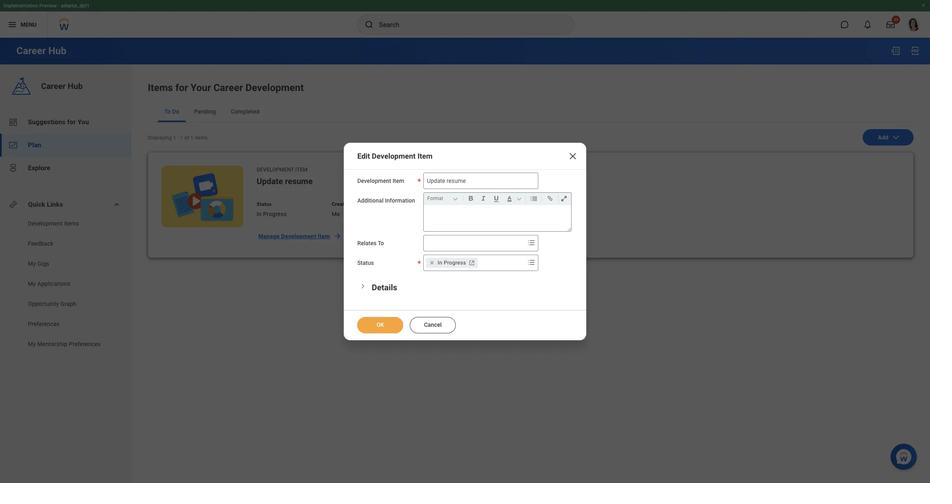 Task type: locate. For each thing, give the bounding box(es) containing it.
career
[[16, 45, 46, 57], [41, 81, 66, 91], [214, 82, 243, 94]]

x image
[[568, 152, 578, 161]]

me
[[332, 211, 340, 218]]

prompts image
[[527, 238, 536, 248]]

0 vertical spatial status
[[257, 202, 272, 207]]

tab list containing to do
[[148, 101, 914, 123]]

progress left ext link icon
[[444, 260, 466, 266]]

development items link
[[27, 220, 112, 228]]

0 vertical spatial -
[[58, 3, 60, 9]]

pending button
[[188, 101, 223, 122]]

development up feedback
[[28, 221, 63, 227]]

Development Item text field
[[423, 173, 538, 189]]

my for my applications
[[28, 281, 36, 288]]

suggestions for you
[[28, 118, 89, 126]]

1 horizontal spatial in
[[438, 260, 443, 266]]

Additional Information text field
[[424, 205, 571, 232]]

1 vertical spatial career hub
[[41, 81, 83, 91]]

tab list
[[148, 101, 914, 123]]

progress
[[263, 211, 287, 218], [444, 260, 466, 266]]

completed
[[231, 108, 260, 115]]

edit development item
[[357, 152, 433, 161]]

development up update
[[257, 167, 294, 173]]

in inside option
[[438, 260, 443, 266]]

displaying
[[148, 135, 172, 141]]

0 horizontal spatial for
[[67, 118, 76, 126]]

progress inside option
[[444, 260, 466, 266]]

3 my from the top
[[28, 341, 36, 348]]

additional
[[357, 198, 384, 204]]

my down my gigs
[[28, 281, 36, 288]]

status down update
[[257, 202, 272, 207]]

1
[[173, 135, 176, 141], [180, 135, 183, 141], [191, 135, 194, 141]]

development inside button
[[281, 233, 316, 240]]

status for status
[[357, 260, 374, 267]]

status inside status in progress
[[257, 202, 272, 207]]

italic image
[[478, 194, 489, 204]]

1 horizontal spatial preferences
[[69, 341, 101, 348]]

main content containing career hub
[[0, 38, 930, 484]]

my left the mentorship
[[28, 341, 36, 348]]

cancel button
[[410, 318, 456, 334]]

0 horizontal spatial items
[[64, 221, 79, 227]]

1 vertical spatial my
[[28, 281, 36, 288]]

progress inside status in progress
[[263, 211, 287, 218]]

status inside details dialog
[[357, 260, 374, 267]]

0 vertical spatial to
[[164, 108, 171, 115]]

hub
[[48, 45, 66, 57], [68, 81, 83, 91]]

items
[[195, 135, 208, 141]]

in progress, press delete to clear value, ctrl + enter opens in new window. option
[[426, 258, 478, 268]]

0 vertical spatial progress
[[263, 211, 287, 218]]

mentorship
[[37, 341, 67, 348]]

development inside development item update resume
[[257, 167, 294, 173]]

1 vertical spatial progress
[[444, 260, 466, 266]]

1 vertical spatial status
[[357, 260, 374, 267]]

opportunity graph link
[[27, 300, 112, 309]]

pending
[[194, 108, 216, 115]]

feedback
[[28, 241, 53, 247]]

suggestions for you link
[[0, 111, 131, 134]]

items
[[148, 82, 173, 94], [64, 221, 79, 227]]

status
[[257, 202, 272, 207], [357, 260, 374, 267]]

items for your career development
[[148, 82, 304, 94]]

for for you
[[67, 118, 76, 126]]

adeptai_dpt1
[[61, 3, 89, 9]]

preferences link
[[27, 320, 112, 329]]

prompts image
[[527, 258, 536, 268]]

my
[[28, 261, 36, 267], [28, 281, 36, 288], [28, 341, 36, 348]]

my left gigs
[[28, 261, 36, 267]]

2 vertical spatial my
[[28, 341, 36, 348]]

preview
[[39, 3, 57, 9]]

2 my from the top
[[28, 281, 36, 288]]

items up feedback link
[[64, 221, 79, 227]]

- for adeptai_dpt1
[[58, 3, 60, 9]]

0 vertical spatial hub
[[48, 45, 66, 57]]

to left 'do'
[[164, 108, 171, 115]]

2 horizontal spatial 1
[[191, 135, 194, 141]]

1 horizontal spatial 1
[[180, 135, 183, 141]]

for
[[175, 82, 188, 94], [67, 118, 76, 126]]

created
[[332, 202, 350, 207]]

0 horizontal spatial status
[[257, 202, 272, 207]]

to
[[164, 108, 171, 115], [378, 240, 384, 247]]

item
[[418, 152, 433, 161], [295, 167, 308, 173], [393, 178, 404, 184], [318, 233, 330, 240]]

status in progress
[[257, 202, 287, 218]]

0 horizontal spatial to
[[164, 108, 171, 115]]

1 horizontal spatial -
[[177, 135, 179, 141]]

development
[[246, 82, 304, 94], [372, 152, 416, 161], [257, 167, 294, 173], [357, 178, 391, 184], [28, 221, 63, 227], [281, 233, 316, 240]]

in right x small image
[[438, 260, 443, 266]]

my applications link
[[27, 280, 112, 288]]

1 vertical spatial to
[[378, 240, 384, 247]]

gigs
[[37, 261, 49, 267]]

underline image
[[491, 194, 502, 204]]

update
[[257, 177, 283, 187]]

progress up manage
[[263, 211, 287, 218]]

my mentorship preferences link
[[27, 341, 112, 349]]

- right 'preview' at the top of the page
[[58, 3, 60, 9]]

for left your
[[175, 82, 188, 94]]

by
[[352, 202, 357, 207]]

Relates To field
[[424, 236, 525, 251]]

feedback link
[[27, 240, 112, 248]]

search image
[[364, 20, 374, 30]]

my mentorship preferences
[[28, 341, 101, 348]]

list
[[0, 111, 131, 180], [0, 220, 131, 351]]

0 vertical spatial in
[[257, 211, 262, 218]]

additional information
[[357, 198, 415, 204]]

opportunity
[[28, 301, 59, 308]]

1 horizontal spatial status
[[357, 260, 374, 267]]

items up to do button
[[148, 82, 173, 94]]

0 vertical spatial list
[[0, 111, 131, 180]]

0 horizontal spatial progress
[[263, 211, 287, 218]]

explore link
[[0, 157, 131, 180]]

details dialog
[[344, 143, 587, 341]]

ok button
[[357, 318, 403, 334]]

1 vertical spatial for
[[67, 118, 76, 126]]

1 vertical spatial list
[[0, 220, 131, 351]]

0 horizontal spatial hub
[[48, 45, 66, 57]]

bulleted list image
[[529, 194, 540, 204]]

0 vertical spatial my
[[28, 261, 36, 267]]

preferences
[[28, 321, 60, 328], [69, 341, 101, 348]]

development up completed button
[[246, 82, 304, 94]]

2 list from the top
[[0, 220, 131, 351]]

in up manage
[[257, 211, 262, 218]]

1 horizontal spatial progress
[[444, 260, 466, 266]]

0 vertical spatial career hub
[[16, 45, 66, 57]]

status down relates
[[357, 260, 374, 267]]

for left you
[[67, 118, 76, 126]]

1 vertical spatial items
[[64, 221, 79, 227]]

to right relates
[[378, 240, 384, 247]]

1 vertical spatial -
[[177, 135, 179, 141]]

do
[[172, 108, 179, 115]]

status for status in progress
[[257, 202, 272, 207]]

0 horizontal spatial in
[[257, 211, 262, 218]]

0 vertical spatial items
[[148, 82, 173, 94]]

0 vertical spatial for
[[175, 82, 188, 94]]

preferences down opportunity
[[28, 321, 60, 328]]

in
[[257, 211, 262, 218], [438, 260, 443, 266]]

1 list from the top
[[0, 111, 131, 180]]

1 horizontal spatial hub
[[68, 81, 83, 91]]

development item
[[357, 178, 404, 184]]

- left of
[[177, 135, 179, 141]]

0 horizontal spatial -
[[58, 3, 60, 9]]

list containing development items
[[0, 220, 131, 351]]

1 my from the top
[[28, 261, 36, 267]]

0 vertical spatial preferences
[[28, 321, 60, 328]]

bold image
[[465, 194, 476, 204]]

preferences down preferences link at bottom left
[[69, 341, 101, 348]]

dashboard image
[[8, 117, 18, 127]]

development right manage
[[281, 233, 316, 240]]

maximize image
[[559, 194, 570, 204]]

1 vertical spatial in
[[438, 260, 443, 266]]

ext link image
[[468, 259, 476, 267]]

1 horizontal spatial to
[[378, 240, 384, 247]]

main content
[[0, 38, 930, 484]]

- inside 'banner'
[[58, 3, 60, 9]]

1 horizontal spatial for
[[175, 82, 188, 94]]

arrow right image
[[333, 233, 342, 241]]

-
[[58, 3, 60, 9], [177, 135, 179, 141]]

notifications large image
[[864, 21, 872, 29]]

chevron down image
[[360, 282, 366, 292]]

0 horizontal spatial 1
[[173, 135, 176, 141]]

manage
[[258, 233, 280, 240]]

career hub
[[16, 45, 66, 57], [41, 81, 83, 91]]

to do button
[[158, 101, 186, 122]]



Task type: vqa. For each thing, say whether or not it's contained in the screenshot.
In in the Status In Progress
yes



Task type: describe. For each thing, give the bounding box(es) containing it.
suggestions
[[28, 118, 66, 126]]

development item update resume
[[257, 167, 313, 187]]

my for my mentorship preferences
[[28, 341, 36, 348]]

applications
[[37, 281, 70, 288]]

in inside status in progress
[[257, 211, 262, 218]]

format button
[[426, 194, 462, 203]]

details
[[372, 283, 397, 293]]

2 1 from the left
[[180, 135, 183, 141]]

my gigs
[[28, 261, 49, 267]]

3 1 from the left
[[191, 135, 194, 141]]

of
[[184, 135, 189, 141]]

manage development item
[[258, 233, 330, 240]]

details button
[[372, 283, 397, 293]]

in progress
[[438, 260, 466, 266]]

for for your
[[175, 82, 188, 94]]

1 vertical spatial preferences
[[69, 341, 101, 348]]

created by me
[[332, 202, 357, 218]]

in progress element
[[438, 260, 466, 267]]

x small image
[[428, 259, 436, 267]]

you
[[78, 118, 89, 126]]

development up development item
[[372, 152, 416, 161]]

manage development item button
[[253, 228, 345, 245]]

1 1 from the left
[[173, 135, 176, 141]]

to do
[[164, 108, 179, 115]]

relates to
[[357, 240, 384, 247]]

cancel
[[424, 322, 442, 329]]

my applications
[[28, 281, 70, 288]]

item inside development item update resume
[[295, 167, 308, 173]]

plan
[[28, 141, 41, 149]]

opportunity graph
[[28, 301, 76, 308]]

0 horizontal spatial preferences
[[28, 321, 60, 328]]

my gigs link
[[27, 260, 112, 268]]

- for 1
[[177, 135, 179, 141]]

link image
[[545, 194, 556, 204]]

item inside the manage development item button
[[318, 233, 330, 240]]

my for my gigs
[[28, 261, 36, 267]]

edit
[[357, 152, 370, 161]]

information
[[385, 198, 415, 204]]

completed button
[[224, 101, 266, 122]]

inbox large image
[[887, 21, 895, 29]]

your
[[191, 82, 211, 94]]

list containing suggestions for you
[[0, 111, 131, 180]]

implementation
[[3, 3, 38, 9]]

implementation preview -   adeptai_dpt1 banner
[[0, 0, 930, 38]]

close environment banner image
[[921, 3, 926, 8]]

format
[[428, 196, 443, 202]]

1 horizontal spatial items
[[148, 82, 173, 94]]

graph
[[61, 301, 76, 308]]

to inside details dialog
[[378, 240, 384, 247]]

development up additional
[[357, 178, 391, 184]]

export to excel image
[[891, 46, 901, 56]]

development items
[[28, 221, 79, 227]]

profile logan mcneil element
[[903, 16, 926, 34]]

implementation preview -   adeptai_dpt1
[[3, 3, 89, 9]]

to inside to do button
[[164, 108, 171, 115]]

items inside "list"
[[64, 221, 79, 227]]

explore
[[28, 164, 50, 172]]

relates
[[357, 240, 377, 247]]

format group
[[426, 193, 573, 205]]

plan link
[[0, 134, 131, 157]]

resume
[[285, 177, 313, 187]]

timeline milestone image
[[8, 163, 18, 173]]

onboarding home image
[[8, 140, 18, 150]]

displaying 1 - 1 of 1 items
[[148, 135, 208, 141]]

view printable version (pdf) image
[[911, 46, 921, 56]]

ok
[[377, 322, 384, 329]]

1 vertical spatial hub
[[68, 81, 83, 91]]



